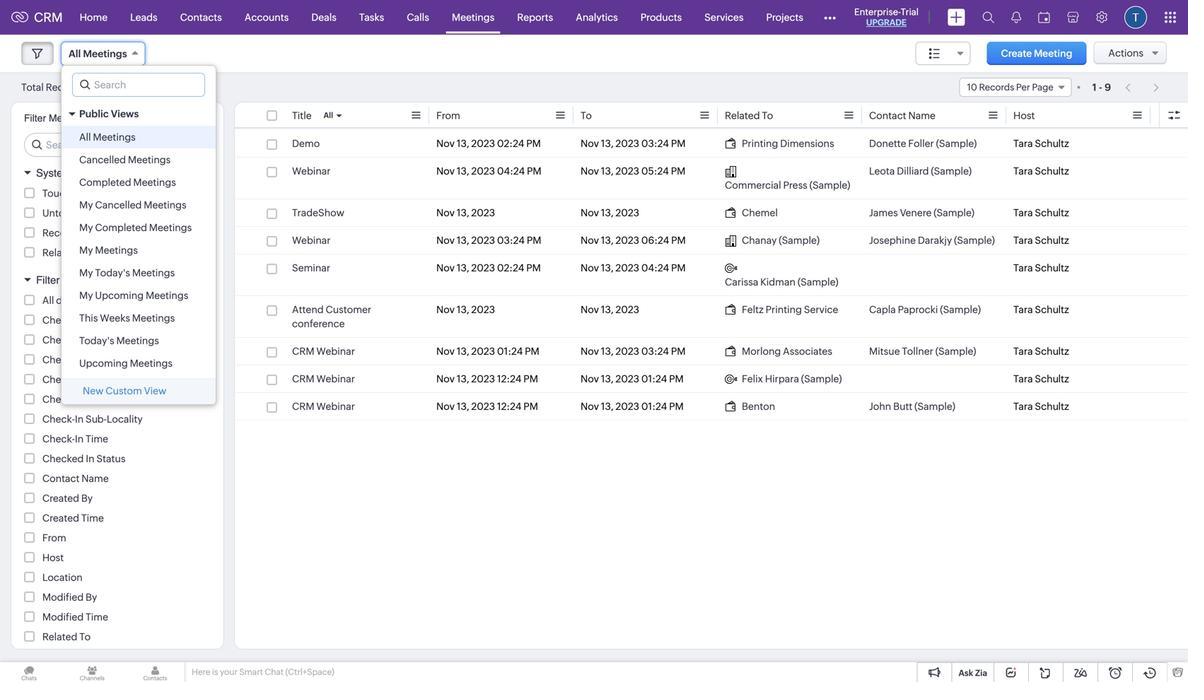 Task type: vqa. For each thing, say whether or not it's contained in the screenshot.


Task type: locate. For each thing, give the bounding box(es) containing it.
feltz
[[742, 304, 764, 316]]

2 created from the top
[[42, 513, 79, 524]]

tara
[[1014, 138, 1033, 149], [1014, 166, 1033, 177], [1014, 207, 1033, 219], [1014, 235, 1033, 246], [1014, 263, 1033, 274], [1014, 304, 1033, 316], [1014, 346, 1033, 357], [1014, 374, 1033, 385], [1014, 401, 1033, 413]]

(sample) right paprocki
[[941, 304, 981, 316]]

profile image
[[1125, 6, 1148, 29]]

02:24
[[497, 138, 525, 149], [497, 263, 525, 274]]

contact up 'donette'
[[870, 110, 907, 121]]

related to up printing dimensions link
[[725, 110, 774, 121]]

completed meetings
[[79, 177, 176, 188]]

2 vertical spatial crm webinar
[[292, 401, 355, 413]]

cancelled meetings
[[79, 154, 171, 166]]

0 horizontal spatial from
[[42, 533, 66, 544]]

10 Records Per Page field
[[960, 78, 1072, 97]]

0 horizontal spatial action
[[78, 227, 108, 239]]

1 vertical spatial contact
[[42, 473, 80, 485]]

7 schultz from the top
[[1035, 346, 1070, 357]]

1 vertical spatial created
[[42, 513, 79, 524]]

(sample) up darakjy
[[934, 207, 975, 219]]

james
[[870, 207, 898, 219]]

9 inside the total records 9
[[86, 82, 92, 93]]

1 02:24 from the top
[[497, 138, 525, 149]]

contacts
[[180, 12, 222, 23]]

9 right -
[[1105, 82, 1112, 93]]

0 horizontal spatial contact name
[[42, 473, 109, 485]]

1 horizontal spatial contact name
[[870, 110, 936, 121]]

signals element
[[1003, 0, 1030, 35]]

check- for check-in sub-locality
[[42, 414, 75, 425]]

nov 13, 2023 04:24 pm
[[437, 166, 542, 177], [581, 263, 686, 274]]

1 horizontal spatial nov 13, 2023 04:24 pm
[[581, 263, 686, 274]]

01:24 for benton
[[642, 401, 667, 413]]

to
[[581, 110, 592, 121], [762, 110, 774, 121], [79, 632, 91, 643]]

check- for check-in city
[[42, 354, 75, 366]]

(sample) right darakjy
[[955, 235, 995, 246]]

meetings inside field
[[83, 48, 127, 59]]

tara schultz for james venere (sample)
[[1014, 207, 1070, 219]]

tara schultz for donette foller (sample)
[[1014, 138, 1070, 149]]

0 vertical spatial 03:24
[[642, 138, 669, 149]]

9 tara schultz from the top
[[1014, 401, 1070, 413]]

all meetings inside the public views region
[[79, 132, 136, 143]]

locality
[[107, 414, 143, 425]]

0 vertical spatial 02:24
[[497, 138, 525, 149]]

channels image
[[63, 663, 121, 683]]

action up related records action at the left top
[[78, 227, 108, 239]]

7 tara from the top
[[1014, 346, 1033, 357]]

1 tara schultz from the top
[[1014, 138, 1070, 149]]

(sample) right press
[[810, 180, 851, 191]]

schultz for john butt (sample)
[[1035, 401, 1070, 413]]

meetings down this weeks meetings
[[116, 335, 159, 347]]

(sample) for josephine darakjy (sample)
[[955, 235, 995, 246]]

0 horizontal spatial host
[[42, 553, 64, 564]]

my down touched records
[[79, 200, 93, 211]]

(sample) for capla paprocki (sample)
[[941, 304, 981, 316]]

2 vertical spatial 01:24
[[642, 401, 667, 413]]

crm webinar link for felix
[[292, 372, 355, 386]]

views
[[111, 108, 139, 120]]

in for sub-
[[75, 414, 84, 425]]

upgrade
[[867, 18, 907, 27]]

records for 10
[[980, 82, 1015, 93]]

tollner
[[902, 346, 934, 357]]

0 vertical spatial cancelled
[[79, 154, 126, 166]]

check- up check-in city
[[42, 335, 75, 346]]

completed
[[79, 177, 131, 188], [95, 222, 147, 234]]

0 vertical spatial host
[[1014, 110, 1035, 121]]

printing up commercial at the top right of page
[[742, 138, 779, 149]]

9 for total records 9
[[86, 82, 92, 93]]

host up location
[[42, 553, 64, 564]]

created up the 'created time'
[[42, 493, 79, 505]]

1 vertical spatial crm webinar
[[292, 374, 355, 385]]

records right 10
[[980, 82, 1015, 93]]

1 vertical spatial time
[[81, 513, 104, 524]]

all down public
[[79, 132, 91, 143]]

4 schultz from the top
[[1035, 235, 1070, 246]]

check- up checked on the bottom left
[[42, 434, 75, 445]]

total records 9
[[21, 82, 92, 93]]

0 vertical spatial related
[[725, 110, 760, 121]]

today's down my meetings
[[95, 267, 130, 279]]

service
[[804, 304, 839, 316]]

0 horizontal spatial nov 13, 2023 04:24 pm
[[437, 166, 542, 177]]

projects
[[767, 12, 804, 23]]

1 vertical spatial all meetings
[[79, 132, 136, 143]]

row group
[[235, 130, 1189, 421]]

cancelled down completed meetings
[[95, 200, 142, 211]]

my for my upcoming meetings
[[79, 290, 93, 301]]

chanay (sample)
[[742, 235, 820, 246]]

records up my completed meetings
[[96, 208, 134, 219]]

1 vertical spatial 03:24
[[497, 235, 525, 246]]

meetings up my today's meetings at the top left of the page
[[95, 245, 138, 256]]

all right title
[[324, 111, 333, 120]]

in left state
[[75, 394, 84, 405]]

action up my today's meetings at the top left of the page
[[119, 247, 150, 259]]

created for created by
[[42, 493, 79, 505]]

1 my from the top
[[79, 200, 93, 211]]

01:24 for felix hirpara (sample)
[[642, 374, 667, 385]]

1 vertical spatial 12:24
[[497, 401, 522, 413]]

2 12:24 from the top
[[497, 401, 522, 413]]

(sample) right foller
[[937, 138, 977, 149]]

9 tara from the top
[[1014, 401, 1033, 413]]

6 tara schultz from the top
[[1014, 304, 1070, 316]]

josephine darakjy (sample)
[[870, 235, 995, 246]]

1 nov 13, 2023 12:24 pm from the top
[[437, 374, 538, 385]]

1 horizontal spatial related to
[[725, 110, 774, 121]]

2 vertical spatial time
[[86, 612, 108, 623]]

1 vertical spatial action
[[119, 247, 150, 259]]

1 crm webinar link from the top
[[292, 345, 355, 359]]

benton
[[742, 401, 776, 413]]

name down checked in status
[[82, 473, 109, 485]]

1 horizontal spatial host
[[1014, 110, 1035, 121]]

my for my meetings
[[79, 245, 93, 256]]

filter up all day
[[36, 274, 60, 287]]

signals image
[[1012, 11, 1022, 23]]

webinar for felix hirpara (sample)
[[317, 374, 355, 385]]

5 my from the top
[[79, 290, 93, 301]]

Other Modules field
[[815, 6, 846, 29]]

today's up city
[[79, 335, 114, 347]]

0 vertical spatial crm webinar link
[[292, 345, 355, 359]]

webinar link down demo
[[292, 164, 331, 178]]

meetings down public views
[[93, 132, 136, 143]]

nov 13, 2023 03:24 pm for nov 13, 2023 01:24 pm
[[581, 346, 686, 357]]

tara schultz for capla paprocki (sample)
[[1014, 304, 1070, 316]]

schultz for james venere (sample)
[[1035, 207, 1070, 219]]

by up modified time
[[86, 592, 97, 604]]

2 vertical spatial crm webinar link
[[292, 400, 355, 414]]

contact name
[[870, 110, 936, 121], [42, 473, 109, 485]]

(sample) up service at the right of the page
[[798, 277, 839, 288]]

1 vertical spatial upcoming
[[79, 358, 128, 369]]

(sample) for james venere (sample)
[[934, 207, 975, 219]]

1 check- from the top
[[42, 315, 75, 326]]

butt
[[894, 401, 913, 413]]

check- down all day
[[42, 315, 75, 326]]

0 horizontal spatial related to
[[42, 632, 91, 643]]

0 vertical spatial today's
[[95, 267, 130, 279]]

1 12:24 from the top
[[497, 374, 522, 385]]

records up filter meetings by
[[46, 82, 84, 93]]

4 tara schultz from the top
[[1014, 235, 1070, 246]]

2 modified from the top
[[42, 612, 84, 623]]

1 vertical spatial nov 13, 2023 04:24 pm
[[581, 263, 686, 274]]

all meetings down by
[[79, 132, 136, 143]]

filter inside dropdown button
[[36, 274, 60, 287]]

4 check- from the top
[[42, 374, 75, 386]]

1 vertical spatial modified
[[42, 612, 84, 623]]

1 vertical spatial related
[[42, 247, 77, 259]]

0 vertical spatial modified
[[42, 592, 84, 604]]

cancelled up "defined"
[[79, 154, 126, 166]]

nov 13, 2023 12:24 pm for felix hirpara (sample)
[[437, 374, 538, 385]]

05:24
[[642, 166, 669, 177]]

12:24 for benton
[[497, 401, 522, 413]]

0 horizontal spatial name
[[82, 473, 109, 485]]

press
[[784, 180, 808, 191]]

contact name up 'donette'
[[870, 110, 936, 121]]

this
[[79, 313, 98, 324]]

records down "defined"
[[85, 188, 123, 199]]

related to down modified time
[[42, 632, 91, 643]]

1 vertical spatial filter
[[36, 274, 60, 287]]

fields
[[78, 274, 106, 287]]

all meetings down home at the top left
[[69, 48, 127, 59]]

created down created by
[[42, 513, 79, 524]]

crm webinar for felix
[[292, 374, 355, 385]]

-
[[1099, 82, 1103, 93]]

4 my from the top
[[79, 267, 93, 279]]

(sample) down associates
[[802, 374, 842, 385]]

0 vertical spatial crm webinar
[[292, 346, 355, 357]]

modified down modified by
[[42, 612, 84, 623]]

0 vertical spatial action
[[78, 227, 108, 239]]

related down modified time
[[42, 632, 77, 643]]

1 crm webinar from the top
[[292, 346, 355, 357]]

0 vertical spatial related to
[[725, 110, 774, 121]]

1
[[1093, 82, 1097, 93]]

filter down total
[[24, 113, 46, 124]]

records inside 10 records per page field
[[980, 82, 1015, 93]]

schultz for donette foller (sample)
[[1035, 138, 1070, 149]]

0 vertical spatial nov 13, 2023 04:24 pm
[[437, 166, 542, 177]]

name up foller
[[909, 110, 936, 121]]

1 horizontal spatial to
[[581, 110, 592, 121]]

in for state
[[75, 394, 84, 405]]

my completed meetings
[[79, 222, 192, 234]]

0 vertical spatial contact name
[[870, 110, 936, 121]]

1 vertical spatial 01:24
[[642, 374, 667, 385]]

0 vertical spatial contact
[[870, 110, 907, 121]]

per
[[1017, 82, 1031, 93]]

tara for donette foller (sample)
[[1014, 138, 1033, 149]]

1 vertical spatial 04:24
[[642, 263, 670, 274]]

time down created by
[[81, 513, 104, 524]]

benton link
[[725, 400, 776, 414]]

meetings down my cancelled meetings
[[149, 222, 192, 234]]

carissa kidman (sample) link
[[725, 261, 855, 289]]

my down fields
[[79, 290, 93, 301]]

0 horizontal spatial 04:24
[[497, 166, 525, 177]]

3 my from the top
[[79, 245, 93, 256]]

0 vertical spatial nov 13, 2023 12:24 pm
[[437, 374, 538, 385]]

in up check-in by
[[75, 315, 84, 326]]

tara for james venere (sample)
[[1014, 207, 1033, 219]]

1 horizontal spatial contact
[[870, 110, 907, 121]]

action
[[78, 227, 108, 239], [119, 247, 150, 259]]

crm
[[34, 10, 63, 25], [292, 346, 315, 357], [292, 374, 315, 385], [292, 401, 315, 413]]

filter for filter by fields
[[36, 274, 60, 287]]

by for modified
[[86, 592, 97, 604]]

records for related
[[79, 247, 117, 259]]

capla paprocki (sample) link
[[870, 303, 981, 317]]

nov 13, 2023 05:24 pm
[[581, 166, 686, 177]]

3 tara from the top
[[1014, 207, 1033, 219]]

tara for leota dilliard (sample)
[[1014, 166, 1033, 177]]

0 horizontal spatial to
[[79, 632, 91, 643]]

reports
[[517, 12, 553, 23]]

2 vertical spatial related
[[42, 632, 77, 643]]

related up printing dimensions link
[[725, 110, 760, 121]]

by inside dropdown button
[[63, 274, 75, 287]]

1 schultz from the top
[[1035, 138, 1070, 149]]

nov 13, 2023 01:24 pm
[[437, 346, 540, 357], [581, 374, 684, 385], [581, 401, 684, 413]]

1 tara from the top
[[1014, 138, 1033, 149]]

host down per
[[1014, 110, 1035, 121]]

records up fields
[[79, 247, 117, 259]]

5 check- from the top
[[42, 394, 75, 405]]

7 tara schultz from the top
[[1014, 346, 1070, 357]]

0 vertical spatial nov 13, 2023 03:24 pm
[[581, 138, 686, 149]]

all up the total records 9 on the top left
[[69, 48, 81, 59]]

1 horizontal spatial name
[[909, 110, 936, 121]]

2 schultz from the top
[[1035, 166, 1070, 177]]

meetings link
[[441, 0, 506, 34]]

meetings down my today's meetings at the top left of the page
[[146, 290, 188, 301]]

in left status
[[86, 454, 95, 465]]

time for created time
[[81, 513, 104, 524]]

2 vertical spatial nov 13, 2023 03:24 pm
[[581, 346, 686, 357]]

1 vertical spatial nov 13, 2023 12:24 pm
[[437, 401, 538, 413]]

1 horizontal spatial 9
[[1105, 82, 1112, 93]]

9 up public
[[86, 82, 92, 93]]

1 vertical spatial crm webinar link
[[292, 372, 355, 386]]

webinar for morlong associates
[[317, 346, 355, 357]]

04:24
[[497, 166, 525, 177], [642, 263, 670, 274]]

2 tara from the top
[[1014, 166, 1033, 177]]

0 vertical spatial filter
[[24, 113, 46, 124]]

2 nov 13, 2023 02:24 pm from the top
[[437, 263, 541, 274]]

0 vertical spatial 12:24
[[497, 374, 522, 385]]

03:24 for nov 13, 2023 02:24 pm
[[642, 138, 669, 149]]

attend
[[292, 304, 324, 316]]

time down modified by
[[86, 612, 108, 623]]

check- down check-in city
[[42, 374, 75, 386]]

related
[[725, 110, 760, 121], [42, 247, 77, 259], [42, 632, 77, 643]]

7 check- from the top
[[42, 434, 75, 445]]

by
[[63, 274, 75, 287], [86, 335, 97, 346], [81, 493, 93, 505], [86, 592, 97, 604]]

2 vertical spatial 03:24
[[642, 346, 669, 357]]

by up day
[[63, 274, 75, 287]]

in up check-in state
[[75, 374, 84, 386]]

create menu image
[[948, 9, 966, 26]]

4 tara from the top
[[1014, 235, 1033, 246]]

check- for check-in country
[[42, 374, 75, 386]]

city
[[86, 354, 104, 366]]

1 webinar link from the top
[[292, 164, 331, 178]]

6 schultz from the top
[[1035, 304, 1070, 316]]

cancelled
[[79, 154, 126, 166], [95, 200, 142, 211]]

carissa
[[725, 277, 759, 288]]

8 schultz from the top
[[1035, 374, 1070, 385]]

1 created from the top
[[42, 493, 79, 505]]

(sample) right the dilliard
[[931, 166, 972, 177]]

0 vertical spatial all meetings
[[69, 48, 127, 59]]

in up checked in status
[[75, 434, 84, 445]]

my down related records action at the left top
[[79, 267, 93, 279]]

06:24
[[642, 235, 670, 246]]

1 modified from the top
[[42, 592, 84, 604]]

0 vertical spatial webinar link
[[292, 164, 331, 178]]

upcoming up country
[[79, 358, 128, 369]]

contact down checked on the bottom left
[[42, 473, 80, 485]]

1 vertical spatial name
[[82, 473, 109, 485]]

1 vertical spatial webinar link
[[292, 234, 331, 248]]

2 02:24 from the top
[[497, 263, 525, 274]]

modified
[[42, 592, 84, 604], [42, 612, 84, 623]]

created
[[42, 493, 79, 505], [42, 513, 79, 524]]

nov 13, 2023
[[437, 207, 495, 219], [581, 207, 640, 219], [437, 304, 495, 316], [581, 304, 640, 316]]

meetings down home at the top left
[[83, 48, 127, 59]]

here
[[192, 668, 210, 678]]

create menu element
[[940, 0, 974, 34]]

crm webinar for morlong
[[292, 346, 355, 357]]

contact name up created by
[[42, 473, 109, 485]]

crm webinar
[[292, 346, 355, 357], [292, 374, 355, 385], [292, 401, 355, 413]]

all meetings
[[69, 48, 127, 59], [79, 132, 136, 143]]

products link
[[630, 0, 694, 34]]

3 tara schultz from the top
[[1014, 207, 1070, 219]]

here is your smart chat (ctrl+space)
[[192, 668, 335, 678]]

0 vertical spatial from
[[437, 110, 461, 121]]

(sample) for commercial press (sample)
[[810, 180, 851, 191]]

2 crm webinar from the top
[[292, 374, 355, 385]]

meetings up my completed meetings
[[144, 200, 187, 211]]

related down record
[[42, 247, 77, 259]]

check- for check-in address
[[42, 315, 75, 326]]

9 schultz from the top
[[1035, 401, 1070, 413]]

hirpara
[[765, 374, 800, 385]]

2 vertical spatial nov 13, 2023 01:24 pm
[[581, 401, 684, 413]]

1 vertical spatial 02:24
[[497, 263, 525, 274]]

(sample) right butt
[[915, 401, 956, 413]]

by up the 'created time'
[[81, 493, 93, 505]]

2 nov 13, 2023 12:24 pm from the top
[[437, 401, 538, 413]]

donette foller (sample) link
[[870, 137, 977, 151]]

6 check- from the top
[[42, 414, 75, 425]]

8 tara schultz from the top
[[1014, 374, 1070, 385]]

1 vertical spatial nov 13, 2023 01:24 pm
[[581, 374, 684, 385]]

nov 13, 2023 06:24 pm
[[581, 235, 686, 246]]

schultz for mitsue tollner (sample)
[[1035, 346, 1070, 357]]

0 horizontal spatial contact
[[42, 473, 80, 485]]

2 crm webinar link from the top
[[292, 372, 355, 386]]

3 crm webinar from the top
[[292, 401, 355, 413]]

6 tara from the top
[[1014, 304, 1033, 316]]

modified down location
[[42, 592, 84, 604]]

10 records per page
[[968, 82, 1054, 93]]

search element
[[974, 0, 1003, 35]]

all inside the public views region
[[79, 132, 91, 143]]

related records action
[[42, 247, 150, 259]]

felix hirpara (sample)
[[742, 374, 842, 385]]

meetings up my upcoming meetings
[[132, 267, 175, 279]]

accounts
[[245, 12, 289, 23]]

1 nov 13, 2023 02:24 pm from the top
[[437, 138, 541, 149]]

all day
[[42, 295, 73, 306]]

ask
[[959, 669, 974, 679]]

my down record action
[[79, 245, 93, 256]]

actions
[[1109, 47, 1144, 59]]

time for modified time
[[86, 612, 108, 623]]

time down sub-
[[86, 434, 108, 445]]

2 check- from the top
[[42, 335, 75, 346]]

checked
[[42, 454, 84, 465]]

in down check-in address
[[75, 335, 84, 346]]

Search text field
[[25, 134, 212, 156]]

records
[[46, 82, 84, 93], [980, 82, 1015, 93], [85, 188, 123, 199], [96, 208, 134, 219], [79, 247, 117, 259]]

associates
[[783, 346, 833, 357]]

calendar image
[[1039, 12, 1051, 23]]

03:24 for nov 13, 2023 01:24 pm
[[642, 346, 669, 357]]

0 vertical spatial created
[[42, 493, 79, 505]]

in left city
[[75, 354, 84, 366]]

None field
[[916, 42, 971, 65]]

1 horizontal spatial from
[[437, 110, 461, 121]]

printing down carissa kidman (sample)
[[766, 304, 802, 316]]

upcoming
[[95, 290, 144, 301], [79, 358, 128, 369]]

check- down check-in by
[[42, 354, 75, 366]]

projects link
[[755, 0, 815, 34]]

leads
[[130, 12, 158, 23]]

3 check- from the top
[[42, 354, 75, 366]]

public views
[[79, 108, 139, 120]]

name
[[909, 110, 936, 121], [82, 473, 109, 485]]

2 webinar link from the top
[[292, 234, 331, 248]]

reports link
[[506, 0, 565, 34]]

day
[[56, 295, 73, 306]]

dilliard
[[897, 166, 929, 177]]

my down untouched records
[[79, 222, 93, 234]]

check- up check-in time
[[42, 414, 75, 425]]

navigation
[[1119, 77, 1168, 98]]

0 horizontal spatial 9
[[86, 82, 92, 93]]

check- down check-in country
[[42, 394, 75, 405]]

felix
[[742, 374, 763, 385]]

5 tara schultz from the top
[[1014, 263, 1070, 274]]

1 vertical spatial nov 13, 2023 02:24 pm
[[437, 263, 541, 274]]

3 schultz from the top
[[1035, 207, 1070, 219]]

webinar link up seminar
[[292, 234, 331, 248]]

all inside field
[[69, 48, 81, 59]]

02:24 for nov 13, 2023 03:24 pm
[[497, 138, 525, 149]]

schultz for leota dilliard (sample)
[[1035, 166, 1070, 177]]

2 my from the top
[[79, 222, 93, 234]]

meetings down my upcoming meetings
[[132, 313, 175, 324]]

upcoming up weeks
[[95, 290, 144, 301]]

2 tara schultz from the top
[[1014, 166, 1070, 177]]

5 schultz from the top
[[1035, 263, 1070, 274]]

0 vertical spatial nov 13, 2023 02:24 pm
[[437, 138, 541, 149]]

crm for morlong associates
[[292, 346, 315, 357]]

(sample) right tollner
[[936, 346, 977, 357]]

untouched records
[[42, 208, 134, 219]]

10
[[968, 82, 978, 93]]

in left sub-
[[75, 414, 84, 425]]

webinar link for nov 13, 2023 04:24 pm
[[292, 164, 331, 178]]

today's meetings
[[79, 335, 159, 347]]

0 vertical spatial 04:24
[[497, 166, 525, 177]]



Task type: describe. For each thing, give the bounding box(es) containing it.
chemel
[[742, 207, 778, 219]]

webinar link for nov 13, 2023 03:24 pm
[[292, 234, 331, 248]]

meetings right the calls at the left top of the page
[[452, 12, 495, 23]]

meetings up filters on the left of the page
[[128, 154, 171, 166]]

in for by
[[75, 335, 84, 346]]

john butt (sample)
[[870, 401, 956, 413]]

by for filter
[[63, 274, 75, 287]]

(sample) up 'carissa kidman (sample)' link
[[779, 235, 820, 246]]

my for my cancelled meetings
[[79, 200, 93, 211]]

customer
[[326, 304, 372, 316]]

modified for modified by
[[42, 592, 84, 604]]

tasks
[[359, 12, 384, 23]]

filter by fields button
[[11, 268, 224, 293]]

records for total
[[46, 82, 84, 93]]

leota dilliard (sample) link
[[870, 164, 972, 178]]

ask zia
[[959, 669, 988, 679]]

tara schultz for john butt (sample)
[[1014, 401, 1070, 413]]

my for my today's meetings
[[79, 267, 93, 279]]

0 vertical spatial nov 13, 2023 01:24 pm
[[437, 346, 540, 357]]

0 vertical spatial 01:24
[[497, 346, 523, 357]]

1 vertical spatial today's
[[79, 335, 114, 347]]

by up city
[[86, 335, 97, 346]]

tara for mitsue tollner (sample)
[[1014, 346, 1033, 357]]

nov 13, 2023 02:24 pm for nov 13, 2023 04:24 pm
[[437, 263, 541, 274]]

in for status
[[86, 454, 95, 465]]

public views region
[[62, 126, 216, 375]]

morlong
[[742, 346, 781, 357]]

8 tara from the top
[[1014, 374, 1033, 385]]

public
[[79, 108, 109, 120]]

9 for 1 - 9
[[1105, 82, 1112, 93]]

02:24 for nov 13, 2023 04:24 pm
[[497, 263, 525, 274]]

(sample) for donette foller (sample)
[[937, 138, 977, 149]]

0 vertical spatial time
[[86, 434, 108, 445]]

untouched
[[42, 208, 94, 219]]

check-in sub-locality
[[42, 414, 143, 425]]

carissa kidman (sample)
[[725, 277, 839, 288]]

chanay (sample) link
[[725, 234, 820, 248]]

0 vertical spatial name
[[909, 110, 936, 121]]

1 vertical spatial from
[[42, 533, 66, 544]]

check-in time
[[42, 434, 108, 445]]

(sample) for john butt (sample)
[[915, 401, 956, 413]]

0 vertical spatial completed
[[79, 177, 131, 188]]

created for created time
[[42, 513, 79, 524]]

tara for john butt (sample)
[[1014, 401, 1033, 413]]

nov 13, 2023 01:24 pm for felix hirpara (sample)
[[581, 374, 684, 385]]

created time
[[42, 513, 104, 524]]

1 horizontal spatial 04:24
[[642, 263, 670, 274]]

created by
[[42, 493, 93, 505]]

tara for josephine darakjy (sample)
[[1014, 235, 1033, 246]]

kidman
[[761, 277, 796, 288]]

check-in by
[[42, 335, 97, 346]]

paprocki
[[898, 304, 939, 316]]

check-in country
[[42, 374, 123, 386]]

services
[[705, 12, 744, 23]]

my for my completed meetings
[[79, 222, 93, 234]]

(sample) for carissa kidman (sample)
[[798, 277, 839, 288]]

12:24 for felix hirpara (sample)
[[497, 374, 522, 385]]

crm webinar link for morlong
[[292, 345, 355, 359]]

deals
[[312, 12, 337, 23]]

weeks
[[100, 313, 130, 324]]

capla
[[870, 304, 896, 316]]

foller
[[909, 138, 935, 149]]

2 horizontal spatial to
[[762, 110, 774, 121]]

filter meetings by
[[24, 113, 102, 124]]

chats image
[[0, 663, 58, 683]]

tara schultz for josephine darakjy (sample)
[[1014, 235, 1070, 246]]

trial
[[901, 7, 919, 17]]

view
[[144, 386, 167, 397]]

(ctrl+space)
[[286, 668, 335, 678]]

leads link
[[119, 0, 169, 34]]

modified for modified time
[[42, 612, 84, 623]]

by for created
[[81, 493, 93, 505]]

by
[[92, 113, 102, 124]]

check-in state
[[42, 394, 110, 405]]

chat
[[265, 668, 284, 678]]

search image
[[983, 11, 995, 23]]

tradeshow link
[[292, 206, 345, 220]]

home
[[80, 12, 108, 23]]

1 vertical spatial printing
[[766, 304, 802, 316]]

all meetings inside field
[[69, 48, 127, 59]]

check-in address
[[42, 315, 123, 326]]

my cancelled meetings
[[79, 200, 187, 211]]

All Meetings field
[[61, 42, 146, 66]]

demo link
[[292, 137, 320, 151]]

meetings up view
[[130, 358, 173, 369]]

all left day
[[42, 295, 54, 306]]

create
[[1002, 48, 1033, 59]]

webinar for benton
[[317, 401, 355, 413]]

commercial
[[725, 180, 782, 191]]

nov 13, 2023 03:24 pm for nov 13, 2023 02:24 pm
[[581, 138, 686, 149]]

check- for check-in state
[[42, 394, 75, 405]]

schultz for josephine darakjy (sample)
[[1035, 235, 1070, 246]]

(sample) for mitsue tollner (sample)
[[936, 346, 977, 357]]

printing dimensions link
[[725, 137, 835, 151]]

feltz printing service
[[742, 304, 839, 316]]

commercial press (sample)
[[725, 180, 851, 191]]

this weeks meetings
[[79, 313, 175, 324]]

records for touched
[[85, 188, 123, 199]]

donette foller (sample)
[[870, 138, 977, 149]]

5 tara from the top
[[1014, 263, 1033, 274]]

address
[[86, 315, 123, 326]]

page
[[1033, 82, 1054, 93]]

james venere (sample)
[[870, 207, 975, 219]]

3 crm webinar link from the top
[[292, 400, 355, 414]]

size image
[[929, 47, 941, 60]]

(sample) for felix hirpara (sample)
[[802, 374, 842, 385]]

john butt (sample) link
[[870, 400, 956, 414]]

total
[[21, 82, 44, 93]]

1 vertical spatial cancelled
[[95, 200, 142, 211]]

1 horizontal spatial action
[[119, 247, 150, 259]]

dimensions
[[781, 138, 835, 149]]

in for city
[[75, 354, 84, 366]]

filter for filter meetings by
[[24, 113, 46, 124]]

crm for felix hirpara (sample)
[[292, 374, 315, 385]]

crm link
[[11, 10, 63, 25]]

nov 13, 2023 01:24 pm for benton
[[581, 401, 684, 413]]

john
[[870, 401, 892, 413]]

tara schultz for leota dilliard (sample)
[[1014, 166, 1070, 177]]

analytics
[[576, 12, 618, 23]]

create meeting
[[1002, 48, 1073, 59]]

in for country
[[75, 374, 84, 386]]

meeting
[[1034, 48, 1073, 59]]

1 vertical spatial nov 13, 2023 03:24 pm
[[437, 235, 542, 246]]

tara schultz for mitsue tollner (sample)
[[1014, 346, 1070, 357]]

nov 13, 2023 02:24 pm for nov 13, 2023 03:24 pm
[[437, 138, 541, 149]]

sub-
[[86, 414, 107, 425]]

check- for check-in time
[[42, 434, 75, 445]]

tara for capla paprocki (sample)
[[1014, 304, 1033, 316]]

check- for check-in by
[[42, 335, 75, 346]]

new custom view link
[[62, 379, 216, 405]]

0 vertical spatial upcoming
[[95, 290, 144, 301]]

record
[[42, 227, 76, 239]]

Search text field
[[73, 74, 204, 96]]

1 - 9
[[1093, 82, 1112, 93]]

in for time
[[75, 434, 84, 445]]

1 vertical spatial related to
[[42, 632, 91, 643]]

donette
[[870, 138, 907, 149]]

deals link
[[300, 0, 348, 34]]

country
[[86, 374, 123, 386]]

services link
[[694, 0, 755, 34]]

leota dilliard (sample)
[[870, 166, 972, 177]]

analytics link
[[565, 0, 630, 34]]

filters
[[114, 167, 143, 179]]

meetings left by
[[49, 113, 89, 124]]

your
[[220, 668, 238, 678]]

profile element
[[1117, 0, 1156, 34]]

tasks link
[[348, 0, 396, 34]]

meetings up my cancelled meetings
[[133, 177, 176, 188]]

1 vertical spatial completed
[[95, 222, 147, 234]]

contacts image
[[126, 663, 184, 683]]

schultz for capla paprocki (sample)
[[1035, 304, 1070, 316]]

attend customer conference link
[[292, 303, 422, 331]]

system defined filters button
[[11, 161, 224, 186]]

nov 13, 2023 12:24 pm for benton
[[437, 401, 538, 413]]

crm for benton
[[292, 401, 315, 413]]

printing dimensions
[[742, 138, 835, 149]]

1 vertical spatial contact name
[[42, 473, 109, 485]]

1 vertical spatial host
[[42, 553, 64, 564]]

felix hirpara (sample) link
[[725, 372, 842, 386]]

in for address
[[75, 315, 84, 326]]

attend customer conference
[[292, 304, 372, 330]]

chemel link
[[725, 206, 778, 220]]

row group containing demo
[[235, 130, 1189, 421]]

records for untouched
[[96, 208, 134, 219]]

josephine darakjy (sample) link
[[870, 234, 995, 248]]

(sample) for leota dilliard (sample)
[[931, 166, 972, 177]]

record action
[[42, 227, 108, 239]]

0 vertical spatial printing
[[742, 138, 779, 149]]

demo
[[292, 138, 320, 149]]

mitsue tollner (sample) link
[[870, 345, 977, 359]]

touched
[[42, 188, 83, 199]]



